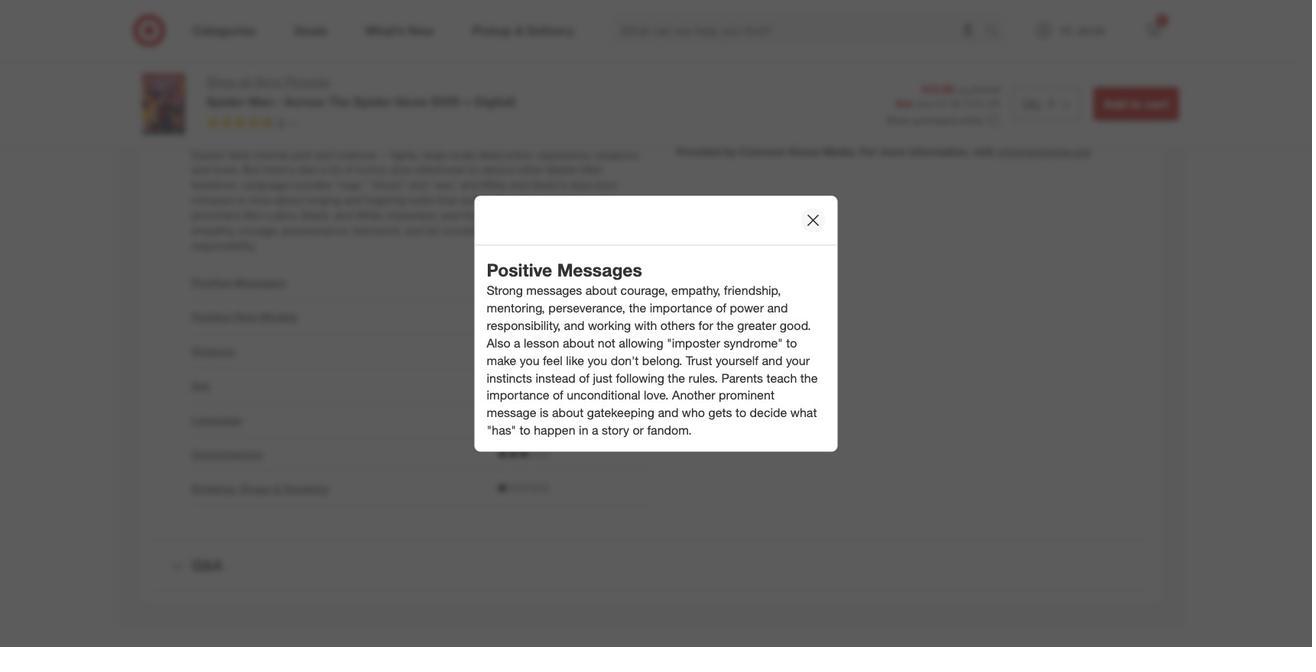 Task type: locate. For each thing, give the bounding box(es) containing it.
larger
[[863, 50, 890, 63]]

messages down diverse
[[520, 209, 569, 222]]

digital)
[[475, 94, 516, 109]]

and up looks
[[410, 179, 428, 192]]

also
[[298, 163, 317, 176]]

1 horizontal spatial verse
[[473, 56, 499, 69]]

your
[[786, 353, 810, 369]]

courage, inside what parents need to know parents need to know that spider-man: across the spider-verse is the highly anticipated sequel to 2018's excellent spider-man: into the spider-verse. more than a year after the events of the first film, both miles morales (voiced by shameik moore) and gwen stacy (hailee steinfeld) -- who are co-main characters this time around -- are dealing with threats in their parts of the spider-verse. when a "villain of the week" decides to strengthen his power, gwen and an elite team of spideys try to step in, and miles unintentionally causes a multi-verse catastrophe. expect fairly intense peril and violence -- fights, large-scale destruction, explosions, weapons, and more. but there's also a lot of humor, plus references to various other spider-man iterations. language includes "crap," "shoot," and "ass," and miles and gwen's slow-burn romance is more about longing and lingering looks than action. the diverse cast includes prominent afro-latino, black, and white characters, and the movie's messages focus on empathy, courage, perseverance, teamwork, and (of course!) the nature of power and responsibility.
[[238, 224, 279, 237]]

1 horizontal spatial the
[[496, 194, 514, 207]]

positive messages dialog
[[474, 196, 838, 452]]

language
[[241, 179, 289, 192], [192, 414, 242, 427]]

when purchased online
[[886, 114, 983, 126]]

1 horizontal spatial man:
[[356, 56, 380, 69]]

1 vertical spatial for
[[699, 318, 713, 334]]

verse inside what parents need to know parents need to know that spider-man: across the spider-verse is the highly anticipated sequel to 2018's excellent spider-man: into the spider-verse. more than a year after the events of the first film, both miles morales (voiced by shameik moore) and gwen stacy (hailee steinfeld) -- who are co-main characters this time around -- are dealing with threats in their parts of the spider-verse. when a "villain of the week" decides to strengthen his power, gwen and an elite team of spideys try to step in, and miles unintentionally causes a multi-verse catastrophe. expect fairly intense peril and violence -- fights, large-scale destruction, explosions, weapons, and more. but there's also a lot of humor, plus references to various other spider-man iterations. language includes "crap," "shoot," and "ass," and miles and gwen's slow-burn romance is more about longing and lingering looks than action. the diverse cast includes prominent afro-latino, black, and white characters, and the movie's messages focus on empathy, courage, perseverance, teamwork, and (of course!) the nature of power and responsibility.
[[473, 56, 499, 69]]

1 vertical spatial parents
[[721, 371, 763, 386]]

0 vertical spatial than
[[481, 72, 502, 85]]

0 vertical spatial know
[[344, 32, 381, 50]]

prominent inside positive messages strong messages about courage, empathy, friendship, mentoring, perseverance, the importance of power and responsibility, and working with others for the greater good. also a lesson about not allowing "imposter syndrome" to make you feel like you don't belong. trust yourself and your instincts instead of just following the rules. parents teach the importance of unconditional love. another prominent message is about gatekeeping and who gets to decide what "has" to happen in a story or fandom.
[[719, 388, 775, 404]]

by inside what parents need to know parents need to know that spider-man: across the spider-verse is the highly anticipated sequel to 2018's excellent spider-man: into the spider-verse. more than a year after the events of the first film, both miles morales (voiced by shameik moore) and gwen stacy (hailee steinfeld) -- who are co-main characters this time around -- are dealing with threats in their parts of the spider-verse. when a "villain of the week" decides to strengthen his power, gwen and an elite team of spideys try to step in, and miles unintentionally causes a multi-verse catastrophe. expect fairly intense peril and violence -- fights, large-scale destruction, explosions, weapons, and more. but there's also a lot of humor, plus references to various other spider-man iterations. language includes "crap," "shoot," and "ass," and miles and gwen's slow-burn romance is more about longing and lingering looks than action. the diverse cast includes prominent afro-latino, black, and white characters, and the movie's messages focus on empathy, courage, perseverance, teamwork, and (of course!) the nature of power and responsibility.
[[367, 87, 378, 100]]

verse up the decides on the top of the page
[[396, 94, 428, 109]]

consumerism button
[[192, 448, 263, 463]]

0 vertical spatial verse
[[473, 56, 499, 69]]

to right comes at the top of the page
[[919, 17, 929, 30]]

0 vertical spatial empathy,
[[192, 224, 235, 237]]

and
[[969, 17, 987, 30], [692, 66, 710, 79], [463, 87, 481, 100], [1083, 99, 1101, 112], [585, 117, 603, 130], [338, 133, 356, 146], [316, 148, 334, 161], [192, 163, 210, 176], [410, 179, 428, 192], [461, 179, 479, 192], [510, 179, 528, 192], [344, 194, 362, 207], [334, 209, 352, 222], [442, 209, 460, 222], [405, 224, 423, 237], [579, 224, 597, 237], [767, 301, 788, 316], [564, 318, 585, 334], [762, 353, 783, 369], [658, 406, 679, 421]]

0 horizontal spatial for
[[699, 318, 713, 334]]

canon
[[785, 32, 815, 45]]

the
[[732, 17, 748, 30], [419, 56, 434, 69], [513, 56, 528, 69], [368, 72, 383, 85], [562, 72, 578, 85], [627, 72, 643, 85], [912, 99, 928, 112], [611, 102, 626, 115], [345, 117, 360, 130], [463, 209, 478, 222], [483, 224, 498, 237], [629, 301, 646, 316], [717, 318, 734, 334], [668, 371, 685, 386], [800, 371, 818, 386]]

a up destruction, in the left of the page
[[496, 133, 502, 146]]

0 horizontal spatial like
[[566, 353, 584, 369]]

need
[[288, 32, 322, 50], [231, 56, 255, 69]]

catastrophe.
[[561, 133, 621, 146]]

and left add
[[1083, 99, 1101, 112]]

0 horizontal spatial than
[[437, 194, 458, 207]]

0 horizontal spatial this
[[329, 102, 346, 115]]

0 horizontal spatial verse
[[396, 94, 428, 109]]

1 vertical spatial across
[[284, 94, 325, 109]]

1 horizontal spatial this
[[925, 50, 942, 63]]

across
[[383, 56, 416, 69], [284, 94, 325, 109]]

of down friendship,
[[716, 301, 726, 316]]

the down time
[[345, 117, 360, 130]]

1 vertical spatial who
[[682, 406, 705, 421]]

open
[[955, 32, 980, 45]]

to right add
[[1130, 96, 1142, 112]]

)
[[998, 98, 1000, 110]]

courage, up others at the right of the page
[[621, 283, 668, 299]]

man up slow-
[[582, 163, 603, 176]]

0 horizontal spatial empathy,
[[192, 224, 235, 237]]

messages for positive messages strong messages about courage, empathy, friendship, mentoring, perseverance, the importance of power and responsibility, and working with others for the greater good. also a lesson about not allowing "imposter syndrome" to make you feel like you don't belong. trust yourself and your instincts instead of just following the rules. parents teach the importance of unconditional love. another prominent message is about gatekeeping and who gets to decide what "has" to happen in a story or fandom.
[[557, 259, 642, 280]]

spider- up morales
[[285, 72, 320, 85]]

movie's
[[481, 209, 517, 222]]

destruction,
[[478, 148, 535, 161]]

8 link
[[206, 115, 300, 133]]

0 horizontal spatial with
[[476, 102, 496, 115]]

0 horizontal spatial courage,
[[238, 224, 279, 237]]

0 horizontal spatial prominent
[[192, 209, 240, 222]]

0 horizontal spatial by
[[367, 87, 378, 100]]

(voiced
[[329, 87, 364, 100]]

language button
[[192, 413, 242, 428]]

make
[[487, 353, 516, 369]]

language inside what parents need to know parents need to know that spider-man: across the spider-verse is the highly anticipated sequel to 2018's excellent spider-man: into the spider-verse. more than a year after the events of the first film, both miles morales (voiced by shameik moore) and gwen stacy (hailee steinfeld) -- who are co-main characters this time around -- are dealing with threats in their parts of the spider-verse. when a "villain of the week" decides to strengthen his power, gwen and an elite team of spideys try to step in, and miles unintentionally causes a multi-verse catastrophe. expect fairly intense peril and violence -- fights, large-scale destruction, explosions, weapons, and more. but there's also a lot of humor, plus references to various other spider-man iterations. language includes "crap," "shoot," and "ass," and miles and gwen's slow-burn romance is more about longing and lingering looks than action. the diverse cast includes prominent afro-latino, black, and white characters, and the movie's messages focus on empathy, courage, perseverance, teamwork, and (of course!) the nature of power and responsibility.
[[241, 179, 289, 192]]

1 horizontal spatial prominent
[[719, 388, 775, 404]]

1 horizontal spatial who
[[682, 406, 705, 421]]

0 vertical spatial messages
[[520, 209, 569, 222]]

0 vertical spatial verse.
[[422, 72, 451, 85]]

power inside what parents need to know parents need to know that spider-man: across the spider-verse is the highly anticipated sequel to 2018's excellent spider-man: into the spider-verse. more than a year after the events of the first film, both miles morales (voiced by shameik moore) and gwen stacy (hailee steinfeld) -- who are co-main characters this time around -- are dealing with threats in their parts of the spider-verse. when a "villain of the week" decides to strengthen his power, gwen and an elite team of spideys try to step in, and miles unintentionally causes a multi-verse catastrophe. expect fairly intense peril and violence -- fights, large-scale destruction, explosions, weapons, and more. but there's also a lot of humor, plus references to various other spider-man iterations. language includes "crap," "shoot," and "ass," and miles and gwen's slow-burn romance is more about longing and lingering looks than action. the diverse cast includes prominent afro-latino, black, and white characters, and the movie's messages focus on empathy, courage, perseverance, teamwork, and (of course!) the nature of power and responsibility.
[[546, 224, 576, 237]]

verse.
[[422, 72, 451, 85], [227, 117, 256, 130]]

man left :
[[249, 94, 274, 109]]

0 vertical spatial includes
[[291, 179, 331, 192]]

the up year
[[513, 56, 528, 69]]

0 vertical spatial this
[[925, 50, 942, 63]]

decides
[[395, 117, 433, 130]]

0 vertical spatial prominent
[[192, 209, 240, 222]]

or inside positive messages strong messages about courage, empathy, friendship, mentoring, perseverance, the importance of power and responsibility, and working with others for the greater good. also a lesson about not allowing "imposter syndrome" to make you feel like you don't belong. trust yourself and your instincts instead of just following the rules. parents teach the importance of unconditional love. another prominent message is about gatekeeping and who gets to decide what "has" to happen in a story or fandom.
[[633, 423, 644, 438]]

role
[[893, 50, 911, 63]]

trust
[[686, 353, 712, 369]]

or right story
[[633, 423, 644, 438]]

1 vertical spatial the
[[496, 194, 514, 207]]

first
[[192, 87, 209, 100]]

1 horizontal spatial than
[[481, 72, 502, 85]]

is up happen
[[540, 406, 549, 421]]

what up 2018's
[[192, 32, 227, 50]]

0 vertical spatial man
[[249, 94, 274, 109]]

0 vertical spatial language
[[241, 179, 289, 192]]

1 horizontal spatial includes
[[578, 194, 618, 207]]

and down expect
[[192, 163, 210, 176]]

spider- down shop
[[206, 94, 249, 109]]

0 horizontal spatial or
[[633, 423, 644, 438]]

0 vertical spatial parents
[[192, 56, 228, 69]]

perseverance, inside positive messages strong messages about courage, empathy, friendship, mentoring, perseverance, the importance of power and responsibility, and working with others for the greater good. also a lesson about not allowing "imposter syndrome" to make you feel like you don't belong. trust yourself and your instincts instead of just following the rules. parents teach the importance of unconditional love. another prominent message is about gatekeeping and who gets to decide what "has" to happen in a story or fandom.
[[548, 301, 626, 316]]

language down there's
[[241, 179, 289, 192]]

1 horizontal spatial more
[[880, 145, 906, 158]]

about up happen
[[552, 406, 584, 421]]

messages up role
[[234, 276, 286, 289]]

media.
[[823, 145, 857, 158]]

0 vertical spatial the
[[328, 94, 350, 109]]

than up digital)
[[481, 72, 502, 85]]

yourself inside positive messages strong messages about courage, empathy, friendship, mentoring, perseverance, the importance of power and responsibility, and working with others for the greater good. also a lesson about not allowing "imposter syndrome" to make you feel like you don't belong. trust yourself and your instincts instead of just following the rules. parents teach the importance of unconditional love. another prominent message is about gatekeeping and who gets to decide what "has" to happen in a story or fandom.
[[716, 353, 759, 369]]

humor,
[[356, 163, 389, 176]]

0 vertical spatial courage,
[[238, 224, 279, 237]]

parents up 2018's
[[192, 56, 228, 69]]

courage, inside positive messages strong messages about courage, empathy, friendship, mentoring, perseverance, the importance of power and responsibility, and working with others for the greater good. also a lesson about not allowing "imposter syndrome" to make you feel like you don't belong. trust yourself and your instincts instead of just following the rules. parents teach the importance of unconditional love. another prominent message is about gatekeeping and who gets to decide what "has" to happen in a story or fandom.
[[621, 283, 668, 299]]

drinking, drugs & smoking
[[192, 483, 329, 496]]

yourself down syndrome"
[[716, 353, 759, 369]]

syndrome"
[[724, 336, 783, 351]]

man: up "into"
[[356, 56, 380, 69]]

a right "8"
[[290, 117, 295, 130]]

0 horizontal spatial man
[[249, 94, 274, 109]]

1 horizontal spatial do
[[1096, 17, 1110, 30]]

large-
[[422, 148, 450, 161]]

this down (voiced
[[329, 102, 346, 115]]

are down film,
[[215, 102, 230, 115]]

and up good.
[[767, 301, 788, 316]]

0 horizontal spatial the
[[328, 94, 350, 109]]

a
[[777, 32, 782, 45], [1044, 66, 1049, 79], [505, 72, 511, 85], [290, 117, 295, 130], [496, 133, 502, 146], [320, 163, 326, 176], [514, 336, 520, 351], [592, 423, 598, 438]]

in inside positive messages strong messages about courage, empathy, friendship, mentoring, perseverance, the importance of power and responsibility, and working with others for the greater good. also a lesson about not allowing "imposter syndrome" to make you feel like you don't belong. trust yourself and your instincts instead of just following the rules. parents teach the importance of unconditional love. another prominent message is about gatekeeping and who gets to decide what "has" to happen in a story or fandom.
[[579, 423, 588, 438]]

the up movie's at the left
[[496, 194, 514, 207]]

0 horizontal spatial what
[[192, 32, 227, 50]]

when inside what parents need to know parents need to know that spider-man: across the spider-verse is the highly anticipated sequel to 2018's excellent spider-man: into the spider-verse. more than a year after the events of the first film, both miles morales (voiced by shameik moore) and gwen stacy (hailee steinfeld) -- who are co-main characters this time around -- are dealing with threats in their parts of the spider-verse. when a "villain of the week" decides to strengthen his power, gwen and an elite team of spideys try to step in, and miles unintentionally causes a multi-verse catastrophe. expect fairly intense peril and violence -- fights, large-scale destruction, explosions, weapons, and more. but there's also a lot of humor, plus references to various other spider-man iterations. language includes "crap," "shoot," and "ass," and miles and gwen's slow-burn romance is more about longing and lingering looks than action. the diverse cast includes prominent afro-latino, black, and white characters, and the movie's messages focus on empathy, courage, perseverance, teamwork, and (of course!) the nature of power and responsibility.
[[259, 117, 287, 130]]

also
[[487, 336, 510, 351]]

provided by common sense media. for more information, visit commonsense.org
[[676, 145, 1091, 158]]

who down first
[[192, 102, 212, 115]]

1 horizontal spatial power
[[730, 301, 764, 316]]

think
[[755, 50, 778, 63], [1076, 50, 1099, 63]]

positive inside positive messages strong messages about courage, empathy, friendship, mentoring, perseverance, the importance of power and responsibility, and working with others for the greater good. also a lesson about not allowing "imposter syndrome" to make you feel like you don't belong. trust yourself and your instincts instead of just following the rules. parents teach the importance of unconditional love. another prominent message is about gatekeeping and who gets to decide what "has" to happen in a story or fandom.
[[487, 259, 552, 280]]

1 horizontal spatial when
[[886, 114, 910, 126]]

to up excellent
[[258, 56, 268, 69]]

1 horizontal spatial or
[[904, 32, 914, 45]]

language up consumerism
[[192, 414, 242, 427]]

0 vertical spatial for
[[1028, 66, 1041, 79]]

that
[[299, 56, 318, 69]]

0 horizontal spatial do
[[804, 66, 818, 79]]

1 vertical spatial do
[[804, 66, 818, 79]]

1 vertical spatial know
[[271, 56, 296, 69]]

into
[[347, 72, 365, 85]]

1 horizontal spatial with
[[634, 318, 657, 334]]

is up 'diversity'
[[716, 99, 724, 112]]

the down "into"
[[328, 94, 350, 109]]

1 vertical spatial importance
[[487, 388, 549, 404]]

sex button
[[192, 379, 210, 394]]

them
[[872, 66, 897, 79]]

comes
[[884, 17, 916, 30]]

empathy, up responsibility.
[[192, 224, 235, 237]]

save
[[917, 98, 935, 110]]

allowing
[[619, 336, 663, 351]]

1 horizontal spatial courage,
[[621, 283, 668, 299]]

need up all
[[231, 56, 255, 69]]

main
[[249, 102, 272, 115]]

shameik
[[381, 87, 423, 100]]

1 vertical spatial verse.
[[227, 117, 256, 130]]

0 vertical spatial across
[[383, 56, 416, 69]]

2 link
[[1137, 14, 1170, 47]]

following
[[616, 371, 664, 386]]

know
[[344, 32, 381, 50], [271, 56, 296, 69]]

pictures
[[285, 74, 330, 89]]

across up shameik
[[383, 56, 416, 69]]

new
[[995, 32, 1015, 45]]

1 vertical spatial by
[[724, 145, 736, 158]]

1.99
[[942, 98, 960, 110]]

to right try
[[288, 133, 297, 146]]

concept
[[750, 17, 790, 30]]

verse up more
[[473, 56, 499, 69]]

perseverance, up working
[[548, 301, 626, 316]]

references
[[415, 163, 465, 176]]

with inside what parents need to know parents need to know that spider-man: across the spider-verse is the highly anticipated sequel to 2018's excellent spider-man: into the spider-verse. more than a year after the events of the first film, both miles morales (voiced by shameik moore) and gwen stacy (hailee steinfeld) -- who are co-main characters this time around -- are dealing with threats in their parts of the spider-verse. when a "villain of the week" decides to strengthen his power, gwen and an elite team of spideys try to step in, and miles unintentionally causes a multi-verse catastrophe. expect fairly intense peril and violence -- fights, large-scale destruction, explosions, weapons, and more. but there's also a lot of humor, plus references to various other spider-man iterations. language includes "crap," "shoot," and "ass," and miles and gwen's slow-burn romance is more about longing and lingering looks than action. the diverse cast includes prominent afro-latino, black, and white characters, and the movie's messages focus on empathy, courage, perseverance, teamwork, and (of course!) the nature of power and responsibility.
[[476, 102, 496, 115]]

gatekeeping
[[587, 406, 655, 421]]

1 horizontal spatial empathy,
[[671, 283, 721, 299]]

representation
[[1011, 99, 1080, 112]]

1 vertical spatial this
[[329, 102, 346, 115]]

0 horizontal spatial man:
[[320, 72, 344, 85]]

1 horizontal spatial man
[[582, 163, 603, 176]]

and up catastrophe.
[[585, 117, 603, 130]]

headed?
[[759, 66, 801, 79]]

you up $16.99
[[980, 66, 998, 79]]

positive for positive messages strong messages about courage, empathy, friendship, mentoring, perseverance, the importance of power and responsibility, and working with others for the greater good. also a lesson about not allowing "imposter syndrome" to make you feel like you don't belong. trust yourself and your instincts instead of just following the rules. parents teach the importance of unconditional love. another prominent message is about gatekeeping and who gets to decide what "has" to happen in a story or fandom.
[[487, 259, 552, 280]]

0 vertical spatial perseverance,
[[282, 224, 349, 237]]

add to cart
[[1104, 96, 1169, 112]]

miles down week"
[[359, 133, 384, 146]]

steinfeld)
[[580, 87, 625, 100]]

to inside button
[[1130, 96, 1142, 112]]

1 horizontal spatial think
[[1076, 50, 1099, 63]]

1 horizontal spatial like
[[848, 32, 864, 45]]

0 vertical spatial who
[[192, 102, 212, 115]]

1 vertical spatial includes
[[578, 194, 618, 207]]

in left save
[[901, 99, 909, 112]]

know up "sony"
[[271, 56, 296, 69]]

gwen down miles?
[[1102, 50, 1130, 63]]

stacy
[[515, 87, 541, 100]]

the
[[328, 94, 350, 109], [496, 194, 514, 207]]

team
[[192, 133, 216, 146]]

search button
[[979, 14, 1016, 50]]

to up pictures on the left top of the page
[[326, 32, 340, 50]]

you down lesson
[[520, 353, 540, 369]]

1 vertical spatial messages
[[526, 283, 582, 299]]

their
[[546, 102, 568, 115]]

0 vertical spatial by
[[367, 87, 378, 100]]

verse. up moore)
[[422, 72, 451, 85]]

1 vertical spatial language
[[192, 414, 242, 427]]

belong.
[[642, 353, 683, 369]]

empathy, inside what parents need to know parents need to know that spider-man: across the spider-verse is the highly anticipated sequel to 2018's excellent spider-man: into the spider-verse. more than a year after the events of the first film, both miles morales (voiced by shameik moore) and gwen stacy (hailee steinfeld) -- who are co-main characters this time around -- are dealing with threats in their parts of the spider-verse. when a "villain of the week" decides to strengthen his power, gwen and an elite team of spideys try to step in, and miles unintentionally causes a multi-verse catastrophe. expect fairly intense peril and violence -- fights, large-scale destruction, explosions, weapons, and more. but there's also a lot of humor, plus references to various other spider-man iterations. language includes "crap," "shoot," and "ass," and miles and gwen's slow-burn romance is more about longing and lingering looks than action. the diverse cast includes prominent afro-latino, black, and white characters, and the movie's messages focus on empathy, courage, perseverance, teamwork, and (of course!) the nature of power and responsibility.
[[192, 224, 235, 237]]

or up reg
[[952, 66, 962, 79]]

other
[[518, 163, 543, 176]]

1 vertical spatial perseverance,
[[548, 301, 626, 316]]

1 vertical spatial verse
[[396, 94, 428, 109]]

spider-
[[321, 56, 356, 69], [437, 56, 473, 69], [285, 72, 320, 85], [386, 72, 422, 85], [206, 94, 249, 109], [353, 94, 396, 109], [192, 117, 227, 130], [546, 163, 582, 176]]

hope
[[1001, 66, 1025, 79]]

1 horizontal spatial parents
[[721, 371, 763, 386]]

with up allowing
[[634, 318, 657, 334]]

0 vertical spatial or
[[904, 32, 914, 45]]

1 horizontal spatial perseverance,
[[548, 301, 626, 316]]

drinking,
[[192, 483, 237, 496]]

messages down the on
[[557, 259, 642, 280]]

who inside what parents need to know parents need to know that spider-man: across the spider-verse is the highly anticipated sequel to 2018's excellent spider-man: into the spider-verse. more than a year after the events of the first film, both miles morales (voiced by shameik moore) and gwen stacy (hailee steinfeld) -- who are co-main characters this time around -- are dealing with threats in their parts of the spider-verse. when a "villain of the week" decides to strengthen his power, gwen and an elite team of spideys try to step in, and miles unintentionally causes a multi-verse catastrophe. expect fairly intense peril and violence -- fights, large-scale destruction, explosions, weapons, and more. but there's also a lot of humor, plus references to various other spider-man iterations. language includes "crap," "shoot," and "ass," and miles and gwen's slow-burn romance is more about longing and lingering looks than action. the diverse cast includes prominent afro-latino, black, and white characters, and the movie's messages focus on empathy, courage, perseverance, teamwork, and (of course!) the nature of power and responsibility.
[[192, 102, 212, 115]]

1 horizontal spatial messages
[[557, 259, 642, 280]]

another
[[672, 388, 715, 404]]

2018's
[[204, 72, 236, 85]]

is up afro-
[[237, 194, 244, 207]]

a left year
[[505, 72, 511, 85]]

0 horizontal spatial across
[[284, 94, 325, 109]]

know up "into"
[[344, 32, 381, 50]]

gwen
[[794, 50, 822, 63], [1102, 50, 1130, 63], [484, 87, 512, 100], [554, 117, 582, 130]]

1 vertical spatial or
[[952, 66, 962, 79]]

and up teach
[[762, 353, 783, 369]]

0 vertical spatial with
[[476, 102, 496, 115]]

about up working
[[586, 283, 617, 299]]

need up that
[[288, 32, 322, 50]]

and down characters,
[[405, 224, 423, 237]]

for inside positive messages strong messages about courage, empathy, friendship, mentoring, perseverance, the importance of power and responsibility, and working with others for the greater good. also a lesson about not allowing "imposter syndrome" to make you feel like you don't belong. trust yourself and your instincts instead of just following the rules. parents teach the importance of unconditional love. another prominent message is about gatekeeping and who gets to decide what "has" to happen in a story or fandom.
[[699, 318, 713, 334]]

messages inside button
[[234, 276, 286, 289]]

diverse
[[517, 194, 552, 207]]

"imposter
[[667, 336, 720, 351]]

co-
[[233, 102, 249, 115]]

of up headed?
[[781, 50, 791, 63]]

culture
[[1013, 17, 1046, 30]]

who down another
[[682, 406, 705, 421]]

0 horizontal spatial verse.
[[227, 117, 256, 130]]

across down pictures on the left top of the page
[[284, 94, 325, 109]]

like inside positive messages strong messages about courage, empathy, friendship, mentoring, perseverance, the importance of power and responsibility, and working with others for the greater good. also a lesson about not allowing "imposter syndrome" to make you feel like you don't belong. trust yourself and your instincts instead of just following the rules. parents teach the importance of unconditional love. another prominent message is about gatekeeping and who gets to decide what "has" to happen in a story or fandom.
[[566, 353, 584, 369]]

drinking, drugs & smoking button
[[192, 482, 329, 497]]

others
[[661, 318, 695, 334]]

0 vertical spatial more
[[880, 145, 906, 158]]

1 vertical spatial man
[[582, 163, 603, 176]]

0 horizontal spatial importance
[[487, 388, 549, 404]]

messages inside positive messages strong messages about courage, empathy, friendship, mentoring, perseverance, the importance of power and responsibility, and working with others for the greater good. also a lesson about not allowing "imposter syndrome" to make you feel like you don't belong. trust yourself and your instincts instead of just following the rules. parents teach the importance of unconditional love. another prominent message is about gatekeeping and who gets to decide what "has" to happen in a story or fandom.
[[557, 259, 642, 280]]

0 horizontal spatial perseverance,
[[282, 224, 349, 237]]

1 horizontal spatial need
[[288, 32, 322, 50]]

12
[[965, 98, 976, 110]]

1 horizontal spatial for
[[1028, 66, 1041, 79]]

white
[[355, 209, 383, 222]]

messages inside what parents need to know parents need to know that spider-man: across the spider-verse is the highly anticipated sequel to 2018's excellent spider-man: into the spider-verse. more than a year after the events of the first film, both miles morales (voiced by shameik moore) and gwen stacy (hailee steinfeld) -- who are co-main characters this time around -- are dealing with threats in their parts of the spider-verse. when a "villain of the week" decides to strengthen his power, gwen and an elite team of spideys try to step in, and miles unintentionally causes a multi-verse catastrophe. expect fairly intense peril and violence -- fights, large-scale destruction, explosions, weapons, and more. but there's also a lot of humor, plus references to various other spider-man iterations. language includes "crap," "shoot," and "ass," and miles and gwen's slow-burn romance is more about longing and lingering looks than action. the diverse cast includes prominent afro-latino, black, and white characters, and the movie's messages focus on empathy, courage, perseverance, teamwork, and (of course!) the nature of power and responsibility.
[[520, 209, 569, 222]]

this inside what parents need to know parents need to know that spider-man: across the spider-verse is the highly anticipated sequel to 2018's excellent spider-man: into the spider-verse. more than a year after the events of the first film, both miles morales (voiced by shameik moore) and gwen stacy (hailee steinfeld) -- who are co-main characters this time around -- are dealing with threats in their parts of the spider-verse. when a "villain of the week" decides to strengthen his power, gwen and an elite team of spideys try to step in, and miles unintentionally causes a multi-verse catastrophe. expect fairly intense peril and violence -- fights, large-scale destruction, explosions, weapons, and more. but there's also a lot of humor, plus references to various other spider-man iterations. language includes "crap," "shoot," and "ass," and miles and gwen's slow-burn romance is more about longing and lingering looks than action. the diverse cast includes prominent afro-latino, black, and white characters, and the movie's messages focus on empathy, courage, perseverance, teamwork, and (of course!) the nature of power and responsibility.
[[329, 102, 346, 115]]

parents
[[231, 32, 284, 50]]

positive down responsibility.
[[192, 276, 231, 289]]

$15.00
[[922, 82, 954, 95]]

0 vertical spatial do
[[1096, 17, 1110, 30]]

1 vertical spatial courage,
[[621, 283, 668, 299]]

more
[[880, 145, 906, 158], [247, 194, 272, 207]]

more right for
[[880, 145, 906, 158]]

0 horizontal spatial think
[[755, 50, 778, 63]]

causes
[[459, 133, 493, 146]]

with up strengthen
[[476, 102, 496, 115]]

prominent up decide
[[719, 388, 775, 404]]

positive messages button
[[192, 276, 286, 291]]

0 vertical spatial what
[[192, 32, 227, 50]]

the down the belong.
[[668, 371, 685, 386]]

verse inside shop all sony pictures spider-man : across the spider-verse (dvd + digital)
[[396, 94, 428, 109]]

messages up mentoring,
[[526, 283, 582, 299]]

and down focus
[[579, 224, 597, 237]]

various
[[481, 163, 515, 176]]

1 vertical spatial need
[[231, 56, 255, 69]]

1 horizontal spatial importance
[[650, 301, 712, 316]]

than
[[481, 72, 502, 85], [437, 194, 458, 207]]

0 horizontal spatial parents
[[192, 56, 228, 69]]

0 horizontal spatial who
[[192, 102, 212, 115]]



Task type: vqa. For each thing, say whether or not it's contained in the screenshot.
first MEMORY from left
no



Task type: describe. For each thing, give the bounding box(es) containing it.
in right 'role'
[[914, 50, 922, 63]]

spider- up more
[[437, 56, 473, 69]]

and up open
[[969, 17, 987, 30]]

a down the concept at the top of page
[[777, 32, 782, 45]]

more inside what parents need to know parents need to know that spider-man: across the spider-verse is the highly anticipated sequel to 2018's excellent spider-man: into the spider-verse. more than a year after the events of the first film, both miles morales (voiced by shameik moore) and gwen stacy (hailee steinfeld) -- who are co-main characters this time around -- are dealing with threats in their parts of the spider-verse. when a "villain of the week" decides to strengthen his power, gwen and an elite team of spideys try to step in, and miles unintentionally causes a multi-verse catastrophe. expect fairly intense peril and violence -- fights, large-scale destruction, explosions, weapons, and more. but there's also a lot of humor, plus references to various other spider-man iterations. language includes "crap," "shoot," and "ass," and miles and gwen's slow-burn romance is more about longing and lingering looks than action. the diverse cast includes prominent afro-latino, black, and white characters, and the movie's messages focus on empathy, courage, perseverance, teamwork, and (of course!) the nature of power and responsibility.
[[247, 194, 272, 207]]

cart
[[1145, 96, 1169, 112]]

fandoms.
[[1049, 17, 1093, 30]]

1 vertical spatial than
[[437, 194, 458, 207]]

diversity
[[692, 114, 732, 127]]

positive messages
[[192, 276, 286, 289]]

perseverance, inside what parents need to know parents need to know that spider-man: across the spider-verse is the highly anticipated sequel to 2018's excellent spider-man: into the spider-verse. more than a year after the events of the first film, both miles morales (voiced by shameik moore) and gwen stacy (hailee steinfeld) -- who are co-main characters this time around -- are dealing with threats in their parts of the spider-verse. when a "villain of the week" decides to strengthen his power, gwen and an elite team of spideys try to step in, and miles unintentionally causes a multi-verse catastrophe. expect fairly intense peril and violence -- fights, large-scale destruction, explosions, weapons, and more. but there's also a lot of humor, plus references to various other spider-man iterations. language includes "crap," "shoot," and "ass," and miles and gwen's slow-burn romance is more about longing and lingering looks than action. the diverse cast includes prominent afro-latino, black, and white characters, and the movie's messages focus on empathy, courage, perseverance, teamwork, and (of course!) the nature of power and responsibility.
[[282, 224, 349, 237]]

of right the nature
[[534, 224, 543, 237]]

empathy, inside positive messages strong messages about courage, empathy, friendship, mentoring, perseverance, the importance of power and responsibility, and working with others for the greater good. also a lesson about not allowing "imposter syndrome" to make you feel like you don't belong. trust yourself and your instincts instead of just following the rules. parents teach the importance of unconditional love. another prominent message is about gatekeeping and who gets to decide what "has" to happen in a story or fandom.
[[671, 283, 721, 299]]

gwen down their on the left top of the page
[[554, 117, 582, 130]]

decide
[[750, 406, 787, 421]]

of right the team
[[219, 133, 228, 146]]

with inside positive messages strong messages about courage, empathy, friendship, mentoring, perseverance, the importance of power and responsibility, and working with others for the greater good. also a lesson about not allowing "imposter syndrome" to make you feel like you don't belong. trust yourself and your instincts instead of just following the rules. parents teach the importance of unconditional love. another prominent message is about gatekeeping and who gets to decide what "has" to happen in a story or fandom.
[[634, 318, 657, 334]]

who inside positive messages strong messages about courage, empathy, friendship, mentoring, perseverance, the importance of power and responsibility, and working with others for the greater good. also a lesson about not allowing "imposter syndrome" to make you feel like you don't belong. trust yourself and your instincts instead of just following the rules. parents teach the importance of unconditional love. another prominent message is about gatekeeping and who gets to decide what "has" to happen in a story or fandom.
[[682, 406, 705, 421]]

and up course!)
[[442, 209, 460, 222]]

you up miles?
[[1113, 17, 1130, 30]]

for inside discuss the concept of "canon" when it comes to comics and pop-culture fandoms. do you consider yourself a canon purist like miguel, or are you open to new storylines like miles? what do you think of gwen stacy's larger role in this installment? where do you think gwen and miles are headed? do you prefer them as friends, or do you hope for a romantic relationship? how is miles' cultural background explored in the sequel? why do representation and diversity matter?
[[1028, 66, 1041, 79]]

0 vertical spatial importance
[[650, 301, 712, 316]]

for
[[860, 145, 877, 158]]

what inside what parents need to know parents need to know that spider-man: across the spider-verse is the highly anticipated sequel to 2018's excellent spider-man: into the spider-verse. more than a year after the events of the first film, both miles morales (voiced by shameik moore) and gwen stacy (hailee steinfeld) -- who are co-main characters this time around -- are dealing with threats in their parts of the spider-verse. when a "villain of the week" decides to strengthen his power, gwen and an elite team of spideys try to step in, and miles unintentionally causes a multi-verse catastrophe. expect fairly intense peril and violence -- fights, large-scale destruction, explosions, weapons, and more. but there's also a lot of humor, plus references to various other spider-man iterations. language includes "crap," "shoot," and "ass," and miles and gwen's slow-burn romance is more about longing and lingering looks than action. the diverse cast includes prominent afro-latino, black, and white characters, and the movie's messages focus on empathy, courage, perseverance, teamwork, and (of course!) the nature of power and responsibility.
[[192, 32, 227, 50]]

a left story
[[592, 423, 598, 438]]

parents inside positive messages strong messages about courage, empathy, friendship, mentoring, perseverance, the importance of power and responsibility, and working with others for the greater good. also a lesson about not allowing "imposter syndrome" to make you feel like you don't belong. trust yourself and your instincts instead of just following the rules. parents teach the importance of unconditional love. another prominent message is about gatekeeping and who gets to decide what "has" to happen in a story or fandom.
[[721, 371, 763, 386]]

of left just
[[579, 371, 590, 386]]

about left "not"
[[563, 336, 594, 351]]

characters,
[[386, 209, 439, 222]]

spider- up shameik
[[386, 72, 422, 85]]

the inside what parents need to know parents need to know that spider-man: across the spider-verse is the highly anticipated sequel to 2018's excellent spider-man: into the spider-verse. more than a year after the events of the first film, both miles morales (voiced by shameik moore) and gwen stacy (hailee steinfeld) -- who are co-main characters this time around -- are dealing with threats in their parts of the spider-verse. when a "villain of the week" decides to strengthen his power, gwen and an elite team of spideys try to step in, and miles unintentionally causes a multi-verse catastrophe. expect fairly intense peril and violence -- fights, large-scale destruction, explosions, weapons, and more. but there's also a lot of humor, plus references to various other spider-man iterations. language includes "crap," "shoot," and "ass," and miles and gwen's slow-burn romance is more about longing and lingering looks than action. the diverse cast includes prominent afro-latino, black, and white characters, and the movie's messages focus on empathy, courage, perseverance, teamwork, and (of course!) the nature of power and responsibility.
[[496, 194, 514, 207]]

the left greater
[[717, 318, 734, 334]]

across inside what parents need to know parents need to know that spider-man: across the spider-verse is the highly anticipated sequel to 2018's excellent spider-man: into the spider-verse. more than a year after the events of the first film, both miles morales (voiced by shameik moore) and gwen stacy (hailee steinfeld) -- who are co-main characters this time around -- are dealing with threats in their parts of the spider-verse. when a "villain of the week" decides to strengthen his power, gwen and an elite team of spideys try to step in, and miles unintentionally causes a multi-verse catastrophe. expect fairly intense peril and violence -- fights, large-scale destruction, explosions, weapons, and more. but there's also a lot of humor, plus references to various other spider-man iterations. language includes "crap," "shoot," and "ass," and miles and gwen's slow-burn romance is more about longing and lingering looks than action. the diverse cast includes prominent afro-latino, black, and white characters, and the movie's messages focus on empathy, courage, perseverance, teamwork, and (of course!) the nature of power and responsibility.
[[383, 56, 416, 69]]

romance
[[192, 194, 234, 207]]

verse
[[532, 133, 558, 146]]

this inside discuss the concept of "canon" when it comes to comics and pop-culture fandoms. do you consider yourself a canon purist like miguel, or are you open to new storylines like miles? what do you think of gwen stacy's larger role in this installment? where do you think gwen and miles are headed? do you prefer them as friends, or do you hope for a romantic relationship? how is miles' cultural background explored in the sequel? why do representation and diversity matter?
[[925, 50, 942, 63]]

what inside discuss the concept of "canon" when it comes to comics and pop-culture fandoms. do you consider yourself a canon purist like miguel, or are you open to new storylines like miles? what do you think of gwen stacy's larger role in this installment? where do you think gwen and miles are headed? do you prefer them as friends, or do you hope for a romantic relationship? how is miles' cultural background explored in the sequel? why do representation and diversity matter?
[[692, 50, 717, 63]]

weapons,
[[595, 148, 640, 161]]

and down 'longing'
[[334, 209, 352, 222]]

of right lot
[[344, 163, 353, 176]]

latino,
[[267, 209, 299, 222]]

to right gets on the right of page
[[736, 406, 746, 421]]

gwen up the threats
[[484, 87, 512, 100]]

man inside what parents need to know parents need to know that spider-man: across the spider-verse is the highly anticipated sequel to 2018's excellent spider-man: into the spider-verse. more than a year after the events of the first film, both miles morales (voiced by shameik moore) and gwen stacy (hailee steinfeld) -- who are co-main characters this time around -- are dealing with threats in their parts of the spider-verse. when a "villain of the week" decides to strengthen his power, gwen and an elite team of spideys try to step in, and miles unintentionally causes a multi-verse catastrophe. expect fairly intense peril and violence -- fights, large-scale destruction, explosions, weapons, and more. but there's also a lot of humor, plus references to various other spider-man iterations. language includes "crap," "shoot," and "ass," and miles and gwen's slow-burn romance is more about longing and lingering looks than action. the diverse cast includes prominent afro-latino, black, and white characters, and the movie's messages focus on empathy, courage, perseverance, teamwork, and (of course!) the nature of power and responsibility.
[[582, 163, 603, 176]]

a left romantic
[[1044, 66, 1049, 79]]

responsibility.
[[192, 240, 256, 253]]

0 horizontal spatial includes
[[291, 179, 331, 192]]

man inside shop all sony pictures spider-man : across the spider-verse (dvd + digital)
[[249, 94, 274, 109]]

to down dealing
[[436, 117, 446, 130]]

2 think from the left
[[1076, 50, 1099, 63]]

$15.00 reg $16.99 sale save $ 1.99 ( 12 % off )
[[895, 82, 1000, 110]]

you up romantic
[[1056, 50, 1073, 63]]

of down steinfeld)
[[599, 102, 608, 115]]

yourself inside discuss the concept of "canon" when it comes to comics and pop-culture fandoms. do you consider yourself a canon purist like miguel, or are you open to new storylines like miles? what do you think of gwen stacy's larger role in this installment? where do you think gwen and miles are headed? do you prefer them as friends, or do you hope for a romantic relationship? how is miles' cultural background explored in the sequel? why do representation and diversity matter?
[[736, 32, 774, 45]]

explosions,
[[538, 148, 592, 161]]

about inside what parents need to know parents need to know that spider-man: across the spider-verse is the highly anticipated sequel to 2018's excellent spider-man: into the spider-verse. more than a year after the events of the first film, both miles morales (voiced by shameik moore) and gwen stacy (hailee steinfeld) -- who are co-main characters this time around -- are dealing with threats in their parts of the spider-verse. when a "villain of the week" decides to strengthen his power, gwen and an elite team of spideys try to step in, and miles unintentionally causes a multi-verse catastrophe. expect fairly intense peril and violence -- fights, large-scale destruction, explosions, weapons, and more. but there's also a lot of humor, plus references to various other spider-man iterations. language includes "crap," "shoot," and "ass," and miles and gwen's slow-burn romance is more about longing and lingering looks than action. the diverse cast includes prominent afro-latino, black, and white characters, and the movie's messages focus on empathy, courage, perseverance, teamwork, and (of course!) the nature of power and responsibility.
[[275, 194, 303, 207]]

the up (hailee at the top
[[562, 72, 578, 85]]

messages for positive messages
[[234, 276, 286, 289]]

the up working
[[629, 301, 646, 316]]

how
[[692, 99, 713, 112]]

are down comics
[[917, 32, 932, 45]]

shop all sony pictures spider-man : across the spider-verse (dvd + digital)
[[206, 74, 516, 109]]

1 horizontal spatial verse.
[[422, 72, 451, 85]]

and down other
[[510, 179, 528, 192]]

of up in,
[[332, 117, 342, 130]]

gwen's
[[531, 179, 567, 192]]

$16.99
[[973, 84, 1000, 95]]

and right in,
[[338, 133, 356, 146]]

as
[[900, 66, 911, 79]]

the up moore)
[[419, 56, 434, 69]]

parents inside what parents need to know parents need to know that spider-man: across the spider-verse is the highly anticipated sequel to 2018's excellent spider-man: into the spider-verse. more than a year after the events of the first film, both miles morales (voiced by shameik moore) and gwen stacy (hailee steinfeld) -- who are co-main characters this time around -- are dealing with threats in their parts of the spider-verse. when a "villain of the week" decides to strengthen his power, gwen and an elite team of spideys try to step in, and miles unintentionally causes a multi-verse catastrophe. expect fairly intense peril and violence -- fights, large-scale destruction, explosions, weapons, and more. but there's also a lot of humor, plus references to various other spider-man iterations. language includes "crap," "shoot," and "ass," and miles and gwen's slow-burn romance is more about longing and lingering looks than action. the diverse cast includes prominent afro-latino, black, and white characters, and the movie's messages focus on empathy, courage, perseverance, teamwork, and (of course!) the nature of power and responsibility.
[[192, 56, 228, 69]]

longing
[[306, 194, 341, 207]]

the down movie's at the left
[[483, 224, 498, 237]]

power,
[[520, 117, 551, 130]]

spider- up week"
[[353, 94, 396, 109]]

1 think from the left
[[755, 50, 778, 63]]

and up the fandom.
[[658, 406, 679, 421]]

try
[[272, 133, 285, 146]]

characters
[[275, 102, 326, 115]]

2 horizontal spatial like
[[1067, 32, 1083, 45]]

explored
[[856, 99, 898, 112]]

of down instead
[[553, 388, 563, 404]]

across inside shop all sony pictures spider-man : across the spider-verse (dvd + digital)
[[284, 94, 325, 109]]

do down consider
[[720, 50, 732, 63]]

happen
[[534, 423, 576, 438]]

commonsense.org
[[997, 145, 1091, 158]]

more.
[[213, 163, 240, 176]]

are up the decides on the top of the page
[[420, 102, 435, 115]]

elite
[[621, 117, 641, 130]]

the right "into"
[[368, 72, 383, 85]]

spideys
[[231, 133, 269, 146]]

the up an
[[611, 102, 626, 115]]

image of spider-man : across the spider-verse (dvd + digital) image
[[133, 73, 194, 135]]

afro-
[[243, 209, 267, 222]]

to up first
[[192, 72, 201, 85]]

unintentionally
[[387, 133, 456, 146]]

plus
[[392, 163, 412, 176]]

positive for positive role models
[[192, 311, 231, 324]]

What can we help you find? suggestions appear below search field
[[611, 14, 990, 47]]

and up action.
[[461, 179, 479, 192]]

messages inside positive messages strong messages about courage, empathy, friendship, mentoring, perseverance, the importance of power and responsibility, and working with others for the greater good. also a lesson about not allowing "imposter syndrome" to make you feel like you don't belong. trust yourself and your instincts instead of just following the rules. parents teach the importance of unconditional love. another prominent message is about gatekeeping and who gets to decide what "has" to happen in a story or fandom.
[[526, 283, 582, 299]]

sense
[[789, 145, 820, 158]]

background
[[796, 99, 853, 112]]

0 vertical spatial need
[[288, 32, 322, 50]]

+
[[464, 94, 471, 109]]

year
[[514, 72, 534, 85]]

of up canon
[[793, 17, 802, 30]]

common
[[739, 145, 786, 158]]

online
[[959, 114, 983, 126]]

do down storylines
[[1040, 50, 1053, 63]]

discuss
[[692, 17, 729, 30]]

action.
[[461, 194, 493, 207]]

and left working
[[564, 318, 585, 334]]

do down installment?
[[965, 66, 977, 79]]

violence
[[337, 148, 376, 161]]

why
[[971, 99, 992, 112]]

"ass,"
[[431, 179, 458, 192]]

to down "message"
[[520, 423, 530, 438]]

scale
[[450, 148, 475, 161]]

what
[[791, 406, 817, 421]]

pop-
[[990, 17, 1013, 30]]

not
[[598, 336, 615, 351]]

instincts
[[487, 371, 532, 386]]

spider- down the "explosions,"
[[546, 163, 582, 176]]

stacy's
[[825, 50, 860, 63]]

%
[[976, 98, 984, 110]]

in inside what parents need to know parents need to know that spider-man: across the spider-verse is the highly anticipated sequel to 2018's excellent spider-man: into the spider-verse. more than a year after the events of the first film, both miles morales (voiced by shameik moore) and gwen stacy (hailee steinfeld) -- who are co-main characters this time around -- are dealing with threats in their parts of the spider-verse. when a "villain of the week" decides to strengthen his power, gwen and an elite team of spideys try to step in, and miles unintentionally causes a multi-verse catastrophe. expect fairly intense peril and violence -- fights, large-scale destruction, explosions, weapons, and more. but there's also a lot of humor, plus references to various other spider-man iterations. language includes "crap," "shoot," and "ass," and miles and gwen's slow-burn romance is more about longing and lingering looks than action. the diverse cast includes prominent afro-latino, black, and white characters, and the movie's messages focus on empathy, courage, perseverance, teamwork, and (of course!) the nature of power and responsibility.
[[535, 102, 543, 115]]

2
[[1160, 16, 1164, 25]]

the down action.
[[463, 209, 478, 222]]

reg
[[957, 84, 970, 95]]

miles down various
[[482, 179, 507, 192]]

1 horizontal spatial by
[[724, 145, 736, 158]]

is inside discuss the concept of "canon" when it comes to comics and pop-culture fandoms. do you consider yourself a canon purist like miguel, or are you open to new storylines like miles? what do you think of gwen stacy's larger role in this installment? where do you think gwen and miles are headed? do you prefer them as friends, or do you hope for a romantic relationship? how is miles' cultural background explored in the sequel? why do representation and diversity matter?
[[716, 99, 724, 112]]

positive for positive messages
[[192, 276, 231, 289]]

the left $ on the right of page
[[912, 99, 928, 112]]

(of
[[426, 224, 438, 237]]

miles'
[[727, 99, 755, 112]]

are up the 'relationship?'
[[741, 66, 756, 79]]

and up the 'relationship?'
[[692, 66, 710, 79]]

provided
[[676, 145, 721, 158]]

and down more
[[463, 87, 481, 100]]

strengthen
[[449, 117, 500, 130]]

both
[[235, 87, 257, 100]]

teamwork,
[[352, 224, 402, 237]]

on
[[601, 209, 614, 222]]

purist
[[818, 32, 845, 45]]

do right why
[[995, 99, 1008, 112]]

you up just
[[588, 353, 607, 369]]

to down the scale
[[468, 163, 478, 176]]

miles inside discuss the concept of "canon" when it comes to comics and pop-culture fandoms. do you consider yourself a canon purist like miguel, or are you open to new storylines like miles? what do you think of gwen stacy's larger role in this installment? where do you think gwen and miles are headed? do you prefer them as friends, or do you hope for a romantic relationship? how is miles' cultural background explored in the sequel? why do representation and diversity matter?
[[713, 66, 738, 79]]

after
[[537, 72, 559, 85]]

of down sequel
[[615, 72, 624, 85]]

there's
[[262, 163, 295, 176]]

a right also
[[514, 336, 520, 351]]

the right discuss
[[732, 17, 748, 30]]

to left new
[[983, 32, 992, 45]]

and down "crap,"
[[344, 194, 362, 207]]

you up the 'relationship?'
[[735, 50, 752, 63]]

sequel
[[618, 56, 650, 69]]

purchased
[[913, 114, 956, 126]]

1 horizontal spatial know
[[344, 32, 381, 50]]

you down comics
[[935, 32, 952, 45]]

positive role models button
[[192, 310, 298, 325]]

black,
[[302, 209, 331, 222]]

is left 'highly'
[[502, 56, 510, 69]]

is inside positive messages strong messages about courage, empathy, friendship, mentoring, perseverance, the importance of power and responsibility, and working with others for the greater good. also a lesson about not allowing "imposter syndrome" to make you feel like you don't belong. trust yourself and your instincts instead of just following the rules. parents teach the importance of unconditional love. another prominent message is about gatekeeping and who gets to decide what "has" to happen in a story or fandom.
[[540, 406, 549, 421]]

and down in,
[[316, 148, 334, 161]]

unconditional
[[567, 388, 641, 404]]

lot
[[329, 163, 341, 176]]

fandom.
[[647, 423, 692, 438]]

positive messages strong messages about courage, empathy, friendship, mentoring, perseverance, the importance of power and responsibility, and working with others for the greater good. also a lesson about not allowing "imposter syndrome" to make you feel like you don't belong. trust yourself and your instincts instead of just following the rules. parents teach the importance of unconditional love. another prominent message is about gatekeeping and who gets to decide what "has" to happen in a story or fandom.
[[487, 259, 818, 438]]

power inside positive messages strong messages about courage, empathy, friendship, mentoring, perseverance, the importance of power and responsibility, and working with others for the greater good. also a lesson about not allowing "imposter syndrome" to make you feel like you don't belong. trust yourself and your instincts instead of just following the rules. parents teach the importance of unconditional love. another prominent message is about gatekeeping and who gets to decide what "has" to happen in a story or fandom.
[[730, 301, 764, 316]]

you down stacy's
[[821, 66, 838, 79]]

romantic
[[1052, 66, 1094, 79]]

spider- up "into"
[[321, 56, 356, 69]]

0 horizontal spatial know
[[271, 56, 296, 69]]

gwen down canon
[[794, 50, 822, 63]]

spider- up the team
[[192, 117, 227, 130]]

cast
[[554, 194, 575, 207]]

greater
[[737, 318, 776, 334]]

the inside shop all sony pictures spider-man : across the spider-verse (dvd + digital)
[[328, 94, 350, 109]]

prominent inside what parents need to know parents need to know that spider-man: across the spider-verse is the highly anticipated sequel to 2018's excellent spider-man: into the spider-verse. more than a year after the events of the first film, both miles morales (voiced by shameik moore) and gwen stacy (hailee steinfeld) -- who are co-main characters this time around -- are dealing with threats in their parts of the spider-verse. when a "villain of the week" decides to strengthen his power, gwen and an elite team of spideys try to step in, and miles unintentionally causes a multi-verse catastrophe. expect fairly intense peril and violence -- fights, large-scale destruction, explosions, weapons, and more. but there's also a lot of humor, plus references to various other spider-man iterations. language includes "crap," "shoot," and "ass," and miles and gwen's slow-burn romance is more about longing and lingering looks than action. the diverse cast includes prominent afro-latino, black, and white characters, and the movie's messages focus on empathy, courage, perseverance, teamwork, and (of course!) the nature of power and responsibility.
[[192, 209, 240, 222]]

the down sequel
[[627, 72, 643, 85]]

week"
[[363, 117, 392, 130]]

love.
[[644, 388, 669, 404]]

iterations.
[[192, 179, 238, 192]]

1 vertical spatial man:
[[320, 72, 344, 85]]

positive role models
[[192, 311, 298, 324]]

to down good.
[[786, 336, 797, 351]]

it
[[875, 17, 881, 30]]

friends,
[[914, 66, 949, 79]]

don't
[[611, 353, 639, 369]]

2 horizontal spatial or
[[952, 66, 962, 79]]

miles up "main"
[[260, 87, 285, 100]]

burn
[[596, 179, 618, 192]]

mentoring,
[[487, 301, 545, 316]]

add
[[1104, 96, 1127, 112]]

a left lot
[[320, 163, 326, 176]]



